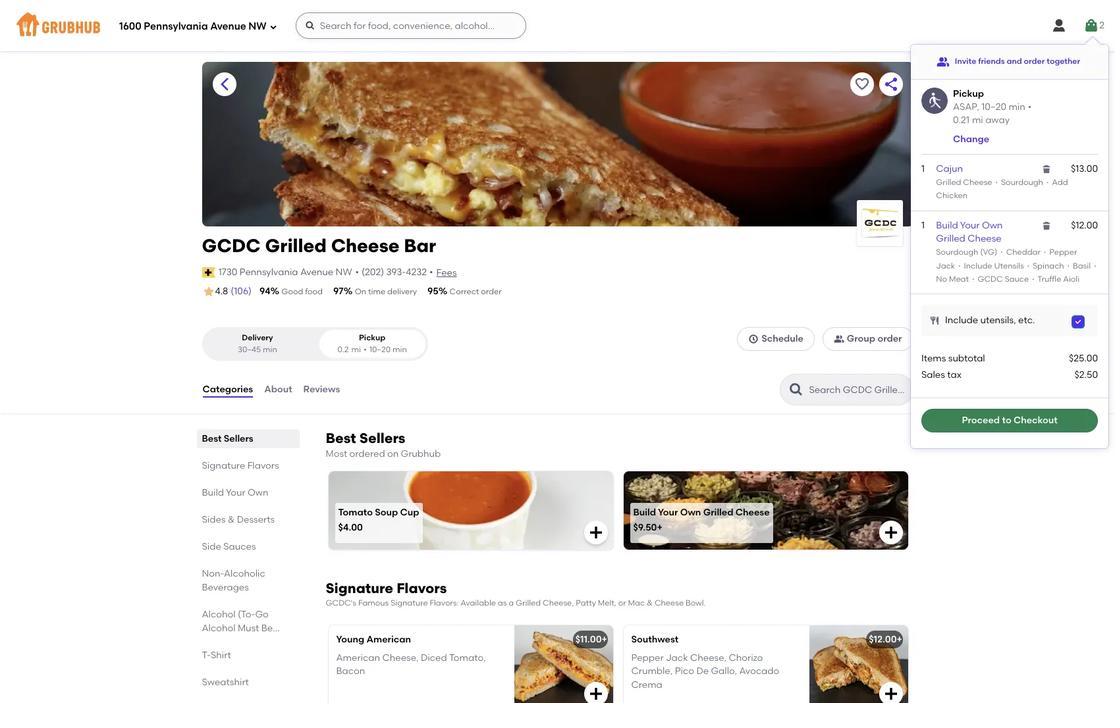 Task type: describe. For each thing, give the bounding box(es) containing it.
etc.
[[1018, 315, 1035, 326]]

aioli
[[1063, 275, 1080, 284]]

build inside build your own grilled cheese $9.50 +
[[633, 507, 656, 518]]

young
[[336, 634, 364, 645]]

about
[[264, 384, 292, 395]]

pennsylvania for 1730
[[240, 267, 298, 278]]

(106)
[[231, 286, 252, 297]]

avenue for 1730 pennsylvania avenue nw
[[300, 267, 334, 278]]

cheese, inside signature flavors gcdc's famous signature flavors: available as a grilled cheese, patty melt, or mac & cheese bowl.
[[543, 599, 574, 608]]

best for best sellers most ordered on grubhub
[[326, 430, 356, 447]]

categories button
[[202, 366, 254, 414]]

group order
[[847, 333, 902, 345]]

build your own grilled cheese $9.50 +
[[633, 507, 770, 534]]

0.21
[[953, 115, 970, 126]]

southwest
[[631, 634, 679, 645]]

alcoholic
[[224, 569, 265, 580]]

main navigation navigation
[[0, 0, 1115, 51]]

0.2
[[338, 345, 349, 354]]

chorizo
[[729, 653, 763, 664]]

& inside tab
[[228, 515, 235, 526]]

+ inside build your own grilled cheese $9.50 +
[[657, 523, 663, 534]]

$4.00
[[338, 523, 363, 534]]

10–20 inside pickup 0.2 mi • 10–20 min
[[369, 345, 391, 354]]

2 vertical spatial signature
[[391, 599, 428, 608]]

cheddar
[[1006, 248, 1041, 257]]

invite friends and order together button
[[937, 50, 1081, 74]]

bacon
[[336, 666, 365, 677]]

caret left icon image
[[216, 76, 232, 92]]

non-alcoholic beverages
[[202, 569, 265, 594]]

southwest image
[[809, 626, 908, 704]]

$9.50
[[633, 523, 657, 534]]

sweatshirt
[[202, 677, 249, 688]]

proceed to checkout button
[[922, 409, 1098, 433]]

sellers for best sellers
[[224, 434, 253, 445]]

pickup for mi
[[359, 334, 386, 343]]

t-shirt
[[202, 650, 231, 661]]

gcdc grilled cheese bar logo image
[[857, 204, 903, 242]]

pickup icon image
[[922, 88, 948, 114]]

0 vertical spatial american
[[367, 634, 411, 645]]

1730
[[219, 267, 237, 278]]

bowl.
[[686, 599, 706, 608]]

away
[[986, 115, 1010, 126]]

393-
[[386, 267, 406, 278]]

$13.00
[[1071, 163, 1098, 175]]

meat
[[949, 275, 969, 284]]

items
[[922, 353, 946, 364]]

svg image inside the schedule button
[[749, 334, 759, 345]]

friends
[[978, 57, 1005, 66]]

your for build your own grilled cheese
[[960, 220, 980, 231]]

reviews button
[[303, 366, 341, 414]]

t-shirt tab
[[202, 649, 294, 663]]

order inside button
[[1024, 57, 1045, 66]]

• left '(202)'
[[355, 267, 359, 278]]

$11.00
[[576, 634, 602, 645]]

+ for pepper jack cheese, chorizo crumble, pico de gallo, avocado crema
[[897, 634, 902, 645]]

sourdough (vg) ∙ cheddar
[[936, 248, 1041, 257]]

side sauces tab
[[202, 540, 294, 554]]

gcdc inside ∙ include utensils ∙ spinach ∙ basil ∙ no meat ∙ gcdc sauce ∙ truffle aioli
[[978, 275, 1003, 284]]

shirt
[[211, 650, 231, 661]]

and
[[1007, 57, 1022, 66]]

flavors for signature flavors gcdc's famous signature flavors: available as a grilled cheese, patty melt, or mac & cheese bowl.
[[397, 581, 447, 597]]

pepper for pepper jack cheese, chorizo crumble, pico de gallo, avocado crema
[[631, 653, 664, 664]]

proceed to checkout
[[962, 415, 1058, 426]]

avenue for 1600 pennsylvania avenue nw
[[210, 20, 246, 32]]

$2.50
[[1075, 369, 1098, 380]]

people icon image for group order
[[834, 334, 844, 345]]

• (202) 393-4232 • fees
[[355, 267, 457, 278]]

cheese inside signature flavors gcdc's famous signature flavors: available as a grilled cheese, patty melt, or mac & cheese bowl.
[[655, 599, 684, 608]]

∙ include utensils ∙ spinach ∙ basil ∙ no meat ∙ gcdc sauce ∙ truffle aioli
[[936, 261, 1098, 284]]

on
[[355, 287, 366, 296]]

4232
[[406, 267, 427, 278]]

time
[[368, 287, 386, 296]]

good
[[282, 287, 303, 296]]

tomato soup cup $4.00
[[338, 507, 419, 534]]

asap,
[[953, 101, 980, 112]]

min inside pickup 0.2 mi • 10–20 min
[[393, 345, 407, 354]]

search icon image
[[788, 382, 804, 398]]

spinach
[[1033, 261, 1064, 271]]

grilled cheese ∙ sourdough
[[936, 178, 1043, 187]]

young american image
[[514, 626, 613, 704]]

sauces
[[223, 542, 256, 553]]

(vg)
[[980, 248, 998, 257]]

people icon image for invite friends and order together
[[937, 55, 950, 69]]

crema
[[631, 680, 663, 691]]

signature for signature flavors
[[202, 461, 245, 472]]

schedule
[[762, 333, 804, 345]]

grilled inside build your own grilled cheese
[[936, 233, 966, 244]]

pepper jack cheese, chorizo crumble, pico de gallo, avocado crema
[[631, 653, 779, 691]]

svg image inside 2 button
[[1084, 18, 1100, 34]]

share icon image
[[883, 76, 899, 92]]

delivery
[[242, 334, 273, 343]]

tooltip containing pickup
[[911, 37, 1109, 449]]

young american
[[336, 634, 411, 645]]

add chicken
[[936, 178, 1068, 201]]

pepper jack
[[936, 248, 1077, 271]]

available
[[461, 599, 496, 608]]

order for group order
[[878, 333, 902, 345]]

(202) 393-4232 button
[[362, 266, 427, 279]]

beverages
[[202, 582, 249, 594]]

as
[[498, 599, 507, 608]]

about button
[[264, 366, 293, 414]]

flavors for signature flavors
[[248, 461, 279, 472]]

pennsylvania for 1600
[[144, 20, 208, 32]]

Search GCDC Grilled Cheese Bar search field
[[808, 384, 909, 397]]

cajun link
[[936, 163, 963, 175]]

best for best sellers
[[202, 434, 222, 445]]

de
[[697, 666, 709, 677]]

4.8
[[215, 286, 228, 297]]

0 vertical spatial gcdc
[[202, 235, 261, 257]]

schedule button
[[737, 328, 815, 351]]

cheese, inside "american cheese, diced tomato, bacon"
[[382, 653, 419, 664]]

food
[[305, 287, 323, 296]]

sides
[[202, 515, 226, 526]]

no
[[936, 275, 947, 284]]

sides & desserts
[[202, 515, 275, 526]]

correct order
[[450, 287, 502, 296]]

change
[[953, 133, 990, 145]]

gcdc grilled cheese bar
[[202, 235, 436, 257]]

subtotal
[[949, 353, 985, 364]]

sales tax
[[922, 369, 962, 380]]



Task type: locate. For each thing, give the bounding box(es) containing it.
1730 pennsylvania avenue nw button
[[218, 265, 353, 280]]

1 horizontal spatial 10–20
[[982, 101, 1007, 112]]

jack
[[936, 261, 955, 271], [666, 653, 688, 664]]

1 horizontal spatial order
[[878, 333, 902, 345]]

0 vertical spatial pennsylvania
[[144, 20, 208, 32]]

gcdc down utensils
[[978, 275, 1003, 284]]

$12.00 inside "tooltip"
[[1071, 220, 1098, 231]]

• right 4232
[[430, 267, 433, 278]]

sellers for best sellers most ordered on grubhub
[[360, 430, 405, 447]]

signature for signature flavors gcdc's famous signature flavors: available as a grilled cheese, patty melt, or mac & cheese bowl.
[[326, 581, 393, 597]]

pepper inside pepper jack cheese, chorizo crumble, pico de gallo, avocado crema
[[631, 653, 664, 664]]

your for build your own grilled cheese $9.50 +
[[658, 507, 678, 518]]

1 1 from the top
[[922, 163, 925, 175]]

invite friends and order together
[[955, 57, 1081, 66]]

patty
[[576, 599, 596, 608]]

$12.00 for $12.00
[[1071, 220, 1098, 231]]

0 horizontal spatial pennsylvania
[[144, 20, 208, 32]]

1 vertical spatial 1
[[922, 220, 925, 231]]

1 vertical spatial american
[[336, 653, 380, 664]]

1 vertical spatial 10–20
[[369, 345, 391, 354]]

0 horizontal spatial $12.00
[[869, 634, 897, 645]]

0 vertical spatial build
[[936, 220, 958, 231]]

cheese, inside pepper jack cheese, chorizo crumble, pico de gallo, avocado crema
[[690, 653, 727, 664]]

2 vertical spatial own
[[680, 507, 701, 518]]

1 horizontal spatial sellers
[[360, 430, 405, 447]]

0 horizontal spatial best
[[202, 434, 222, 445]]

best sellers tab
[[202, 432, 294, 446]]

signature flavors gcdc's famous signature flavors: available as a grilled cheese, patty melt, or mac & cheese bowl.
[[326, 581, 706, 608]]

0 vertical spatial people icon image
[[937, 55, 950, 69]]

0 vertical spatial flavors
[[248, 461, 279, 472]]

sourdough
[[1001, 178, 1043, 187], [936, 248, 979, 257]]

nw
[[249, 20, 267, 32], [336, 267, 352, 278]]

0 vertical spatial pepper
[[1050, 248, 1077, 257]]

to
[[1002, 415, 1012, 426]]

pickup
[[953, 88, 984, 99], [359, 334, 386, 343]]

• inside pickup asap, 10–20 min • 0.21 mi away
[[1028, 101, 1032, 112]]

1 horizontal spatial pickup
[[953, 88, 984, 99]]

1600
[[119, 20, 141, 32]]

proceed
[[962, 415, 1000, 426]]

flavors down best sellers 'tab' at the left of page
[[248, 461, 279, 472]]

1 horizontal spatial mi
[[972, 115, 983, 126]]

cheese inside build your own grilled cheese $9.50 +
[[736, 507, 770, 518]]

tooltip
[[911, 37, 1109, 449]]

2
[[1100, 20, 1105, 31]]

build inside build your own grilled cheese
[[936, 220, 958, 231]]

1 horizontal spatial flavors
[[397, 581, 447, 597]]

t-
[[202, 650, 211, 661]]

mi inside pickup 0.2 mi • 10–20 min
[[351, 345, 361, 354]]

build your own grilled cheese
[[936, 220, 1003, 244]]

0 horizontal spatial people icon image
[[834, 334, 844, 345]]

avenue
[[210, 20, 246, 32], [300, 267, 334, 278]]

1 vertical spatial people icon image
[[834, 334, 844, 345]]

build down chicken
[[936, 220, 958, 231]]

people icon image inside group order "button"
[[834, 334, 844, 345]]

0 horizontal spatial min
[[263, 345, 277, 354]]

(202)
[[362, 267, 384, 278]]

• inside pickup 0.2 mi • 10–20 min
[[364, 345, 367, 354]]

1 left cajun
[[922, 163, 925, 175]]

cajun
[[936, 163, 963, 175]]

flavors inside signature flavors gcdc's famous signature flavors: available as a grilled cheese, patty melt, or mac & cheese bowl.
[[397, 581, 447, 597]]

1 horizontal spatial cheese,
[[543, 599, 574, 608]]

sourdough left add
[[1001, 178, 1043, 187]]

0 vertical spatial signature
[[202, 461, 245, 472]]

non-alcoholic beverages tab
[[202, 567, 294, 595]]

pennsylvania inside 1730 pennsylvania avenue nw button
[[240, 267, 298, 278]]

1600 pennsylvania avenue nw
[[119, 20, 267, 32]]

1 horizontal spatial best
[[326, 430, 356, 447]]

your inside build your own grilled cheese $9.50 +
[[658, 507, 678, 518]]

best up most
[[326, 430, 356, 447]]

own inside tab
[[248, 488, 269, 499]]

0 horizontal spatial pepper
[[631, 653, 664, 664]]

1 vertical spatial signature
[[326, 581, 393, 597]]

nw inside main navigation navigation
[[249, 20, 267, 32]]

gallo,
[[711, 666, 737, 677]]

1 horizontal spatial pepper
[[1050, 248, 1077, 257]]

non-
[[202, 569, 224, 580]]

american up "american cheese, diced tomato, bacon"
[[367, 634, 411, 645]]

Search for food, convenience, alcohol... search field
[[296, 13, 526, 39]]

cheese, up "de"
[[690, 653, 727, 664]]

utensils
[[994, 261, 1024, 271]]

build for build your own
[[202, 488, 224, 499]]

& right mac
[[647, 599, 653, 608]]

order right "and"
[[1024, 57, 1045, 66]]

save this restaurant image
[[854, 76, 870, 92]]

1 horizontal spatial +
[[657, 523, 663, 534]]

0 vertical spatial avenue
[[210, 20, 246, 32]]

1 horizontal spatial own
[[680, 507, 701, 518]]

1 vertical spatial jack
[[666, 653, 688, 664]]

1 for build your own grilled cheese
[[922, 220, 925, 231]]

sales
[[922, 369, 945, 380]]

1 vertical spatial $12.00
[[869, 634, 897, 645]]

group
[[847, 333, 876, 345]]

signature down best sellers
[[202, 461, 245, 472]]

signature left flavors:
[[391, 599, 428, 608]]

1 vertical spatial pickup
[[359, 334, 386, 343]]

tax
[[947, 369, 962, 380]]

include
[[964, 261, 992, 271], [945, 315, 978, 326]]

jack inside pepper jack cheese, chorizo crumble, pico de gallo, avocado crema
[[666, 653, 688, 664]]

1 vertical spatial own
[[248, 488, 269, 499]]

best up signature flavors
[[202, 434, 222, 445]]

people icon image
[[937, 55, 950, 69], [834, 334, 844, 345]]

on time delivery
[[355, 287, 417, 296]]

gcdc's
[[326, 599, 356, 608]]

include down sourdough (vg) ∙ cheddar
[[964, 261, 992, 271]]

nw for 1730 pennsylvania avenue nw
[[336, 267, 352, 278]]

signature flavors tab
[[202, 459, 294, 473]]

flavors up flavors:
[[397, 581, 447, 597]]

0 horizontal spatial jack
[[666, 653, 688, 664]]

min up away
[[1009, 101, 1026, 112]]

pepper up spinach on the right of the page
[[1050, 248, 1077, 257]]

•
[[1028, 101, 1032, 112], [355, 267, 359, 278], [430, 267, 433, 278], [364, 345, 367, 354]]

1 horizontal spatial your
[[658, 507, 678, 518]]

0 vertical spatial pickup
[[953, 88, 984, 99]]

• down invite friends and order together
[[1028, 101, 1032, 112]]

sellers inside best sellers most ordered on grubhub
[[360, 430, 405, 447]]

$12.00 for $12.00 +
[[869, 634, 897, 645]]

your inside tab
[[226, 488, 246, 499]]

sellers inside 'tab'
[[224, 434, 253, 445]]

your for build your own
[[226, 488, 246, 499]]

1 vertical spatial build
[[202, 488, 224, 499]]

10–20
[[982, 101, 1007, 112], [369, 345, 391, 354]]

1 vertical spatial pepper
[[631, 653, 664, 664]]

0 vertical spatial sourdough
[[1001, 178, 1043, 187]]

american
[[367, 634, 411, 645], [336, 653, 380, 664]]

sweatshirt tab
[[202, 676, 294, 690]]

ordered
[[350, 449, 385, 460]]

star icon image
[[202, 285, 215, 299]]

grubhub
[[401, 449, 441, 460]]

own inside build your own grilled cheese
[[982, 220, 1003, 231]]

signature inside tab
[[202, 461, 245, 472]]

correct
[[450, 287, 479, 296]]

0 vertical spatial include
[[964, 261, 992, 271]]

1 horizontal spatial min
[[393, 345, 407, 354]]

min right 0.2 at the left of the page
[[393, 345, 407, 354]]

grilled inside build your own grilled cheese $9.50 +
[[703, 507, 734, 518]]

own for build your own
[[248, 488, 269, 499]]

jack inside pepper jack
[[936, 261, 955, 271]]

build for build your own grilled cheese
[[936, 220, 958, 231]]

american up bacon
[[336, 653, 380, 664]]

2 vertical spatial order
[[878, 333, 902, 345]]

pickup inside pickup 0.2 mi • 10–20 min
[[359, 334, 386, 343]]

pickup down time
[[359, 334, 386, 343]]

0 horizontal spatial nw
[[249, 20, 267, 32]]

2 vertical spatial build
[[633, 507, 656, 518]]

add
[[1052, 178, 1068, 187]]

2 horizontal spatial cheese,
[[690, 653, 727, 664]]

0 vertical spatial $12.00
[[1071, 220, 1098, 231]]

signature up famous
[[326, 581, 393, 597]]

order right correct in the top left of the page
[[481, 287, 502, 296]]

avocado
[[739, 666, 779, 677]]

invite
[[955, 57, 977, 66]]

1 horizontal spatial avenue
[[300, 267, 334, 278]]

0 horizontal spatial avenue
[[210, 20, 246, 32]]

flavors inside signature flavors tab
[[248, 461, 279, 472]]

desserts
[[237, 515, 275, 526]]

min inside pickup asap, 10–20 min • 0.21 mi away
[[1009, 101, 1026, 112]]

gcdc up the 1730
[[202, 235, 261, 257]]

svg image
[[305, 20, 315, 31], [269, 23, 277, 31], [1042, 164, 1052, 175], [1042, 221, 1052, 231], [1074, 318, 1082, 326], [749, 334, 759, 345], [588, 686, 604, 702]]

people icon image left group
[[834, 334, 844, 345]]

pickup for 10–20
[[953, 88, 984, 99]]

min down delivery
[[263, 345, 277, 354]]

option group containing delivery 30–45 min
[[202, 328, 428, 361]]

sellers up "on"
[[360, 430, 405, 447]]

0 horizontal spatial gcdc
[[202, 235, 261, 257]]

2 horizontal spatial order
[[1024, 57, 1045, 66]]

30–45
[[238, 345, 261, 354]]

people icon image inside invite friends and order together button
[[937, 55, 950, 69]]

0 vertical spatial order
[[1024, 57, 1045, 66]]

& inside signature flavors gcdc's famous signature flavors: available as a grilled cheese, patty melt, or mac & cheese bowl.
[[647, 599, 653, 608]]

build up the sides
[[202, 488, 224, 499]]

build your own tab
[[202, 486, 294, 500]]

jack up no
[[936, 261, 955, 271]]

pepper for pepper jack
[[1050, 248, 1077, 257]]

10–20 inside pickup asap, 10–20 min • 0.21 mi away
[[982, 101, 1007, 112]]

fees button
[[436, 266, 458, 281]]

mi right 0.2 at the left of the page
[[351, 345, 361, 354]]

1 right gcdc grilled cheese bar logo
[[922, 220, 925, 231]]

cheese inside build your own grilled cheese
[[968, 233, 1002, 244]]

order inside "button"
[[878, 333, 902, 345]]

$25.00
[[1069, 353, 1098, 364]]

grilled inside signature flavors gcdc's famous signature flavors: available as a grilled cheese, patty melt, or mac & cheese bowl.
[[516, 599, 541, 608]]

0 vertical spatial 10–20
[[982, 101, 1007, 112]]

1 horizontal spatial build
[[633, 507, 656, 518]]

include inside ∙ include utensils ∙ spinach ∙ basil ∙ no meat ∙ gcdc sauce ∙ truffle aioli
[[964, 261, 992, 271]]

pickup inside pickup asap, 10–20 min • 0.21 mi away
[[953, 88, 984, 99]]

jack for pepper jack
[[936, 261, 955, 271]]

0 horizontal spatial sellers
[[224, 434, 253, 445]]

build inside build your own tab
[[202, 488, 224, 499]]

order
[[1024, 57, 1045, 66], [481, 287, 502, 296], [878, 333, 902, 345]]

1 vertical spatial your
[[226, 488, 246, 499]]

0 horizontal spatial order
[[481, 287, 502, 296]]

svg image inside "tooltip"
[[930, 316, 940, 326]]

american inside "american cheese, diced tomato, bacon"
[[336, 653, 380, 664]]

1 horizontal spatial jack
[[936, 261, 955, 271]]

1 horizontal spatial nw
[[336, 267, 352, 278]]

categories
[[203, 384, 253, 395]]

jack for pepper jack cheese, chorizo crumble, pico de gallo, avocado crema
[[666, 653, 688, 664]]

best inside 'tab'
[[202, 434, 222, 445]]

0 horizontal spatial build
[[202, 488, 224, 499]]

0 vertical spatial jack
[[936, 261, 955, 271]]

0 vertical spatial &
[[228, 515, 235, 526]]

10–20 right 0.2 at the left of the page
[[369, 345, 391, 354]]

0 vertical spatial nw
[[249, 20, 267, 32]]

1 vertical spatial sourdough
[[936, 248, 979, 257]]

1 horizontal spatial pennsylvania
[[240, 267, 298, 278]]

truffle
[[1038, 275, 1062, 284]]

min inside delivery 30–45 min
[[263, 345, 277, 354]]

svg image
[[1052, 18, 1067, 34], [1084, 18, 1100, 34], [930, 316, 940, 326], [588, 525, 604, 541], [883, 525, 899, 541], [883, 686, 899, 702]]

1 vertical spatial mi
[[351, 345, 361, 354]]

1 vertical spatial avenue
[[300, 267, 334, 278]]

pickup up asap,
[[953, 88, 984, 99]]

0 horizontal spatial &
[[228, 515, 235, 526]]

1 vertical spatial include
[[945, 315, 978, 326]]

1 horizontal spatial people icon image
[[937, 55, 950, 69]]

pennsylvania right 1600
[[144, 20, 208, 32]]

0 horizontal spatial 10–20
[[369, 345, 391, 354]]

group order button
[[823, 328, 913, 351]]

avenue inside button
[[300, 267, 334, 278]]

mac
[[628, 599, 645, 608]]

1 for cajun
[[922, 163, 925, 175]]

0 vertical spatial your
[[960, 220, 980, 231]]

order for correct order
[[481, 287, 502, 296]]

pepper
[[1050, 248, 1077, 257], [631, 653, 664, 664]]

option group
[[202, 328, 428, 361]]

+ for american cheese, diced tomato, bacon
[[602, 634, 607, 645]]

1 vertical spatial flavors
[[397, 581, 447, 597]]

97
[[333, 286, 344, 297]]

1 vertical spatial gcdc
[[978, 275, 1003, 284]]

avenue inside main navigation navigation
[[210, 20, 246, 32]]

2 horizontal spatial your
[[960, 220, 980, 231]]

0 horizontal spatial your
[[226, 488, 246, 499]]

best inside best sellers most ordered on grubhub
[[326, 430, 356, 447]]

flavors:
[[430, 599, 459, 608]]

0 horizontal spatial mi
[[351, 345, 361, 354]]

0 vertical spatial 1
[[922, 163, 925, 175]]

jack up pico
[[666, 653, 688, 664]]

utensils,
[[981, 315, 1016, 326]]

american cheese, diced tomato, bacon
[[336, 653, 486, 677]]

pepper up crumble,
[[631, 653, 664, 664]]

2 horizontal spatial +
[[897, 634, 902, 645]]

famous
[[358, 599, 389, 608]]

mi right 0.21
[[972, 115, 983, 126]]

1 horizontal spatial sourdough
[[1001, 178, 1043, 187]]

subscription pass image
[[202, 267, 215, 278]]

0 horizontal spatial flavors
[[248, 461, 279, 472]]

sourdough down build your own grilled cheese
[[936, 248, 979, 257]]

• right 0.2 at the left of the page
[[364, 345, 367, 354]]

best
[[326, 430, 356, 447], [202, 434, 222, 445]]

fees
[[437, 267, 457, 278]]

10–20 up away
[[982, 101, 1007, 112]]

tab
[[202, 608, 294, 636]]

reviews
[[303, 384, 340, 395]]

own inside build your own grilled cheese $9.50 +
[[680, 507, 701, 518]]

0 vertical spatial own
[[982, 220, 1003, 231]]

bar
[[404, 235, 436, 257]]

own for build your own grilled cheese
[[982, 220, 1003, 231]]

$11.00 +
[[576, 634, 607, 645]]

& right the sides
[[228, 515, 235, 526]]

pennsylvania
[[144, 20, 208, 32], [240, 267, 298, 278]]

pickup asap, 10–20 min • 0.21 mi away
[[953, 88, 1032, 126]]

pico
[[675, 666, 694, 677]]

$12.00
[[1071, 220, 1098, 231], [869, 634, 897, 645]]

sides & desserts tab
[[202, 513, 294, 527]]

pennsylvania inside main navigation navigation
[[144, 20, 208, 32]]

best sellers most ordered on grubhub
[[326, 430, 441, 460]]

avenue up caret left icon
[[210, 20, 246, 32]]

cheese, left patty
[[543, 599, 574, 608]]

sellers up signature flavors
[[224, 434, 253, 445]]

2 vertical spatial your
[[658, 507, 678, 518]]

2 horizontal spatial own
[[982, 220, 1003, 231]]

cup
[[400, 507, 419, 518]]

1 vertical spatial order
[[481, 287, 502, 296]]

include left the "utensils," at the right
[[945, 315, 978, 326]]

pennsylvania up 94
[[240, 267, 298, 278]]

order right group
[[878, 333, 902, 345]]

build your own
[[202, 488, 269, 499]]

basil
[[1073, 261, 1091, 271]]

avenue up the 'food'
[[300, 267, 334, 278]]

0 horizontal spatial cheese,
[[382, 653, 419, 664]]

together
[[1047, 57, 1081, 66]]

0 horizontal spatial pickup
[[359, 334, 386, 343]]

2 horizontal spatial min
[[1009, 101, 1026, 112]]

mi inside pickup asap, 10–20 min • 0.21 mi away
[[972, 115, 983, 126]]

1 horizontal spatial gcdc
[[978, 275, 1003, 284]]

2 button
[[1084, 14, 1105, 38]]

side
[[202, 542, 221, 553]]

cheese, down the young american
[[382, 653, 419, 664]]

people icon image left "invite"
[[937, 55, 950, 69]]

0 vertical spatial mi
[[972, 115, 983, 126]]

1 vertical spatial pennsylvania
[[240, 267, 298, 278]]

0 horizontal spatial own
[[248, 488, 269, 499]]

95
[[428, 286, 439, 297]]

include utensils, etc.
[[945, 315, 1035, 326]]

pepper inside pepper jack
[[1050, 248, 1077, 257]]

1 horizontal spatial &
[[647, 599, 653, 608]]

own for build your own grilled cheese $9.50 +
[[680, 507, 701, 518]]

2 horizontal spatial build
[[936, 220, 958, 231]]

0 horizontal spatial sourdough
[[936, 248, 979, 257]]

soup
[[375, 507, 398, 518]]

pickup 0.2 mi • 10–20 min
[[338, 334, 407, 354]]

0 horizontal spatial +
[[602, 634, 607, 645]]

your inside build your own grilled cheese
[[960, 220, 980, 231]]

nw inside button
[[336, 267, 352, 278]]

nw for 1600 pennsylvania avenue nw
[[249, 20, 267, 32]]

1 vertical spatial nw
[[336, 267, 352, 278]]

build up $9.50
[[633, 507, 656, 518]]

cheese
[[963, 178, 993, 187], [968, 233, 1002, 244], [331, 235, 400, 257], [736, 507, 770, 518], [655, 599, 684, 608]]

2 1 from the top
[[922, 220, 925, 231]]



Task type: vqa. For each thing, say whether or not it's contained in the screenshot.
the Chips $2.40
no



